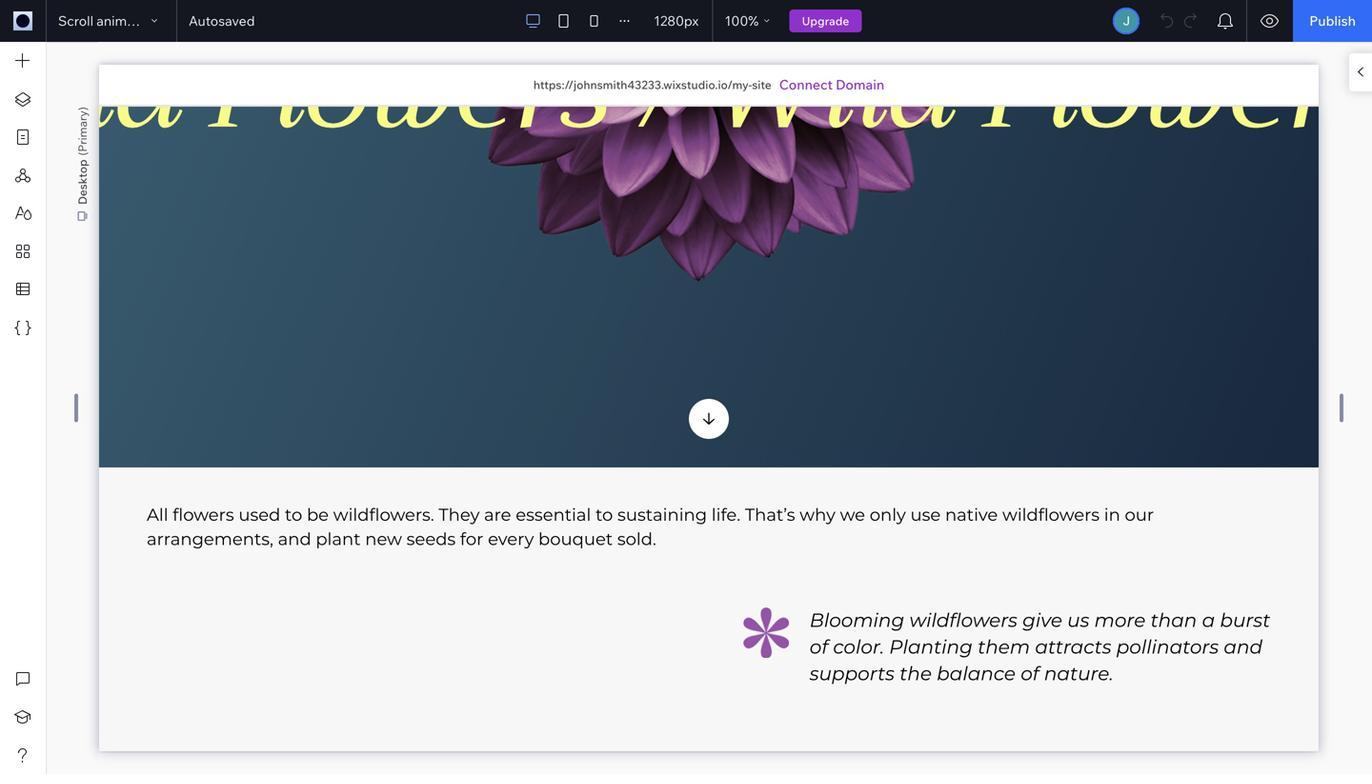Task type: describe. For each thing, give the bounding box(es) containing it.
site
[[752, 78, 772, 92]]

publish button
[[1293, 0, 1372, 42]]

publish
[[1310, 12, 1356, 29]]

%
[[748, 12, 759, 29]]

1280
[[654, 12, 684, 29]]

avatar image
[[1115, 10, 1138, 32]]

domain
[[836, 76, 885, 93]]



Task type: locate. For each thing, give the bounding box(es) containing it.
connect
[[779, 76, 833, 93]]

https://johnsmith43233.wixstudio.io/my-
[[534, 78, 752, 92]]

1280 px
[[654, 12, 699, 29]]

px
[[684, 12, 699, 29]]

connect domain button
[[779, 75, 885, 94]]

autosaved
[[189, 12, 255, 29]]

https://johnsmith43233.wixstudio.io/my-site connect domain
[[534, 76, 885, 93]]

100
[[725, 12, 748, 29]]

100 %
[[725, 12, 759, 29]]



Task type: vqa. For each thing, say whether or not it's contained in the screenshot.
1280 PX
yes



